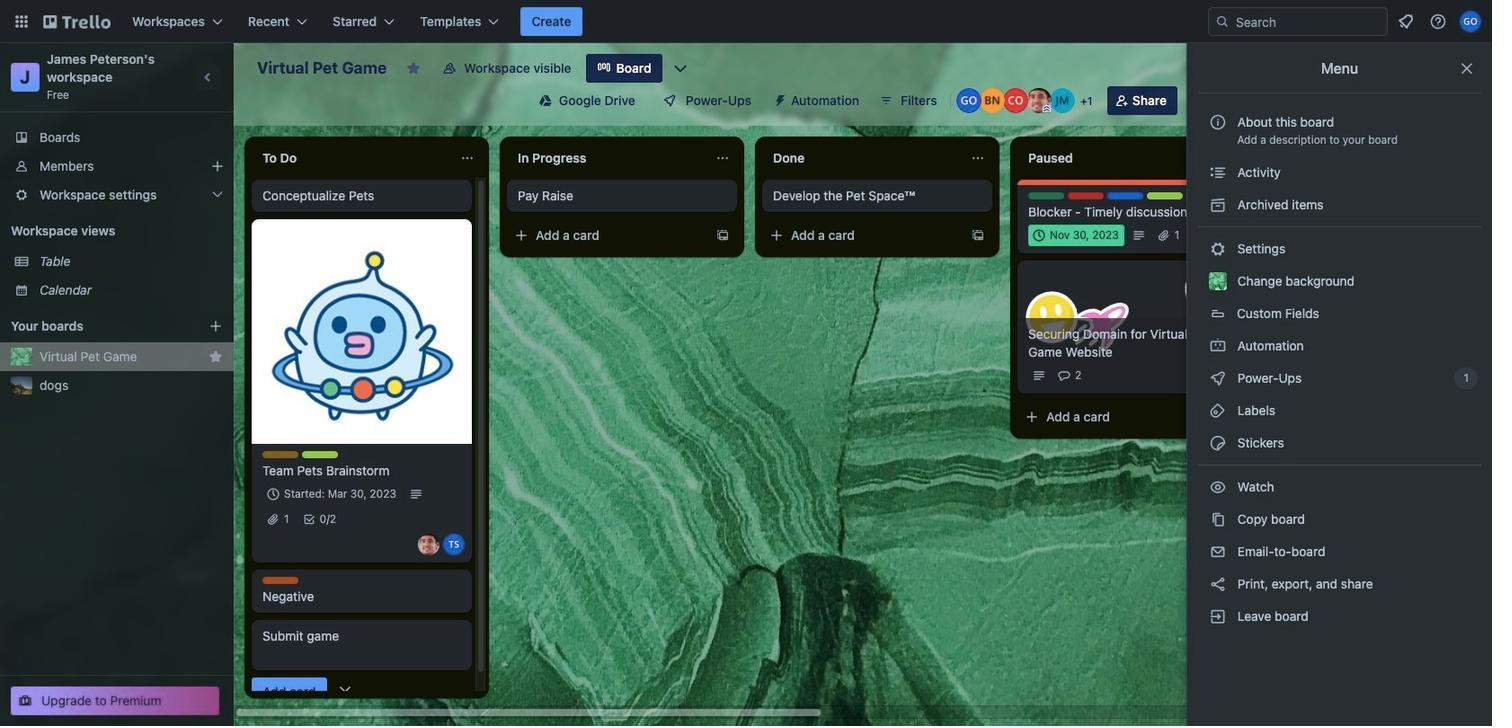 Task type: vqa. For each thing, say whether or not it's contained in the screenshot.
Christina Overa (christinaovera) image
yes



Task type: describe. For each thing, give the bounding box(es) containing it.
ben nelson (bennelson96) image
[[980, 88, 1005, 113]]

1 create from template… image from the left
[[716, 228, 730, 243]]

Enter a title for this card… text field
[[252, 620, 472, 671]]

open information menu image
[[1430, 13, 1448, 31]]

search image
[[1216, 14, 1230, 29]]

0 horizontal spatial gary orlando (garyorlando) image
[[956, 88, 982, 113]]

add board image
[[209, 319, 223, 334]]

this member is an admin of this board. image
[[1043, 105, 1051, 113]]

color: bold lime, title: none image
[[1147, 192, 1183, 200]]

christina overa (christinaovera) image
[[1003, 88, 1028, 113]]

color: green, title: "goal" element
[[1029, 192, 1065, 200]]

6 sm image from the top
[[1209, 543, 1227, 561]]

star or unstar board image
[[407, 61, 421, 76]]

primary element
[[0, 0, 1493, 43]]

8 sm image from the top
[[1209, 608, 1227, 626]]

customize views image
[[671, 59, 689, 77]]

starred icon image
[[209, 350, 223, 364]]

color: orange, title: none image
[[263, 577, 299, 584]]

google drive icon image
[[539, 94, 552, 107]]

Search field
[[1230, 9, 1387, 34]]

1 horizontal spatial james peterson (jamespeterson93) image
[[1027, 88, 1052, 113]]

0 vertical spatial gary orlando (garyorlando) image
[[1460, 11, 1482, 32]]

Board name text field
[[248, 54, 396, 83]]

1 sm image from the top
[[1209, 164, 1227, 182]]



Task type: locate. For each thing, give the bounding box(es) containing it.
4 sm image from the top
[[1209, 402, 1227, 420]]

7 sm image from the top
[[1209, 575, 1227, 593]]

color: red, title: "blocker" element
[[1068, 192, 1104, 200]]

james peterson (jamespeterson93) image left the tara schultz (taraschultz7) icon
[[418, 534, 440, 556]]

0 vertical spatial james peterson (jamespeterson93) image
[[1027, 88, 1052, 113]]

2 sm image from the top
[[1209, 196, 1227, 214]]

None checkbox
[[1029, 225, 1125, 246]]

create from template… image
[[716, 228, 730, 243], [971, 228, 985, 243]]

gary orlando (garyorlando) image
[[1460, 11, 1482, 32], [956, 88, 982, 113]]

3 sm image from the top
[[1209, 370, 1227, 388]]

None text field
[[252, 144, 453, 173]]

2 create from template… image from the left
[[971, 228, 985, 243]]

gary orlando (garyorlando) image right open information menu image
[[1460, 11, 1482, 32]]

0 horizontal spatial create from template… image
[[716, 228, 730, 243]]

1 horizontal spatial create from template… image
[[971, 228, 985, 243]]

cancel image
[[336, 683, 354, 701]]

workspace navigation collapse icon image
[[196, 65, 221, 90]]

0 horizontal spatial james peterson (jamespeterson93) image
[[418, 534, 440, 556]]

color: yellow, title: none image
[[263, 451, 299, 459]]

jeremy miller (jeremymiller198) image
[[1050, 88, 1075, 113]]

color: blue, title: "fyi" element
[[1108, 192, 1144, 200]]

0 notifications image
[[1395, 11, 1417, 32]]

james peterson (jamespeterson93) image
[[1027, 88, 1052, 113], [418, 534, 440, 556]]

1 vertical spatial gary orlando (garyorlando) image
[[956, 88, 982, 113]]

sm image
[[1209, 164, 1227, 182], [1209, 196, 1227, 214], [1209, 370, 1227, 388], [1209, 402, 1227, 420], [1209, 511, 1227, 529], [1209, 543, 1227, 561], [1209, 575, 1227, 593], [1209, 608, 1227, 626]]

1 horizontal spatial gary orlando (garyorlando) image
[[1460, 11, 1482, 32]]

1 vertical spatial james peterson (jamespeterson93) image
[[418, 534, 440, 556]]

5 sm image from the top
[[1209, 511, 1227, 529]]

your boards with 2 items element
[[11, 316, 182, 337]]

sm image
[[766, 86, 791, 111], [1209, 240, 1227, 258], [1209, 337, 1227, 355], [1209, 434, 1227, 452], [1209, 478, 1227, 496]]

color: bold lime, title: "team task" element
[[302, 451, 338, 459]]

back to home image
[[43, 7, 111, 36]]

gary orlando (garyorlando) image left christina overa (christinaovera) icon
[[956, 88, 982, 113]]

james peterson (jamespeterson93) image right the ben nelson (bennelson96) image
[[1027, 88, 1052, 113]]

None text field
[[507, 144, 709, 173], [762, 144, 964, 173], [1018, 144, 1219, 173], [507, 144, 709, 173], [762, 144, 964, 173], [1018, 144, 1219, 173]]

tara schultz (taraschultz7) image
[[443, 534, 465, 556]]



